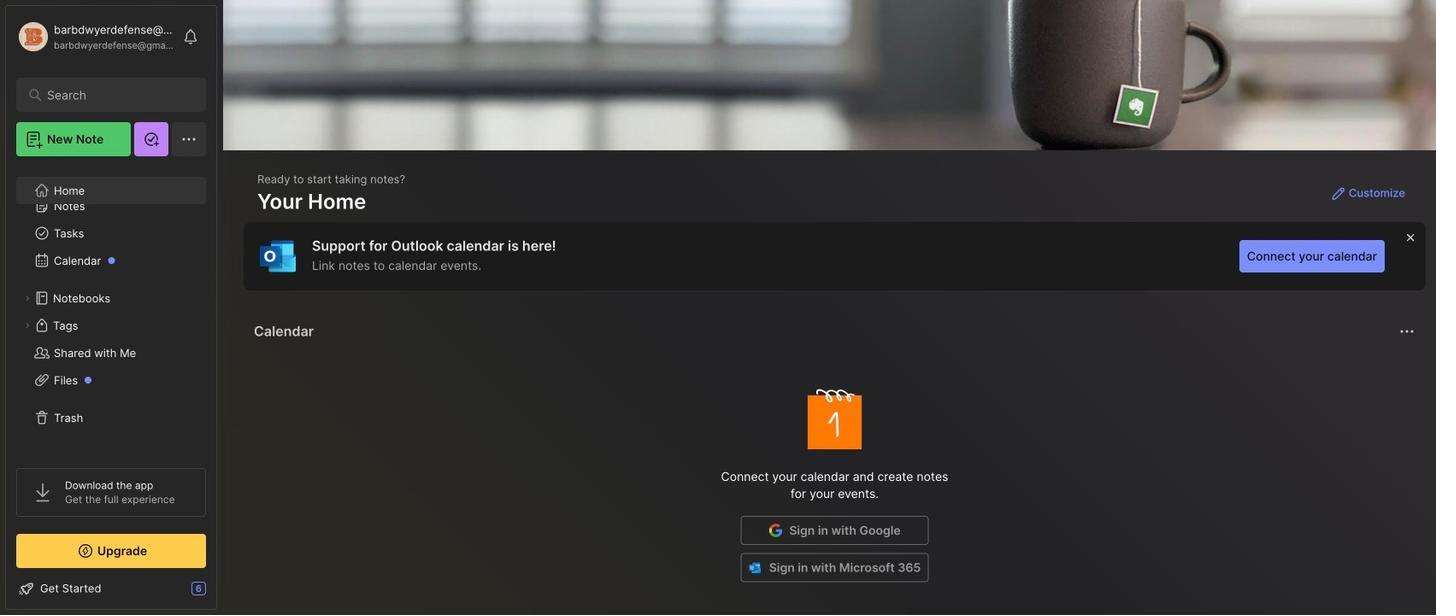 Task type: locate. For each thing, give the bounding box(es) containing it.
expand tags image
[[22, 321, 32, 331]]

None search field
[[47, 85, 183, 105]]

click to collapse image
[[216, 584, 229, 605]]

tree
[[6, 165, 216, 453]]

tree inside main element
[[6, 165, 216, 453]]

Account field
[[16, 20, 174, 54]]

none search field inside main element
[[47, 85, 183, 105]]



Task type: vqa. For each thing, say whether or not it's contained in the screenshot.
More actions field
yes



Task type: describe. For each thing, give the bounding box(es) containing it.
main element
[[0, 0, 222, 616]]

more actions image
[[1397, 322, 1418, 342]]

More actions field
[[1396, 320, 1420, 344]]

expand notebooks image
[[22, 293, 32, 304]]

Help and Learning task checklist field
[[6, 576, 216, 603]]

Search text field
[[47, 87, 183, 103]]



